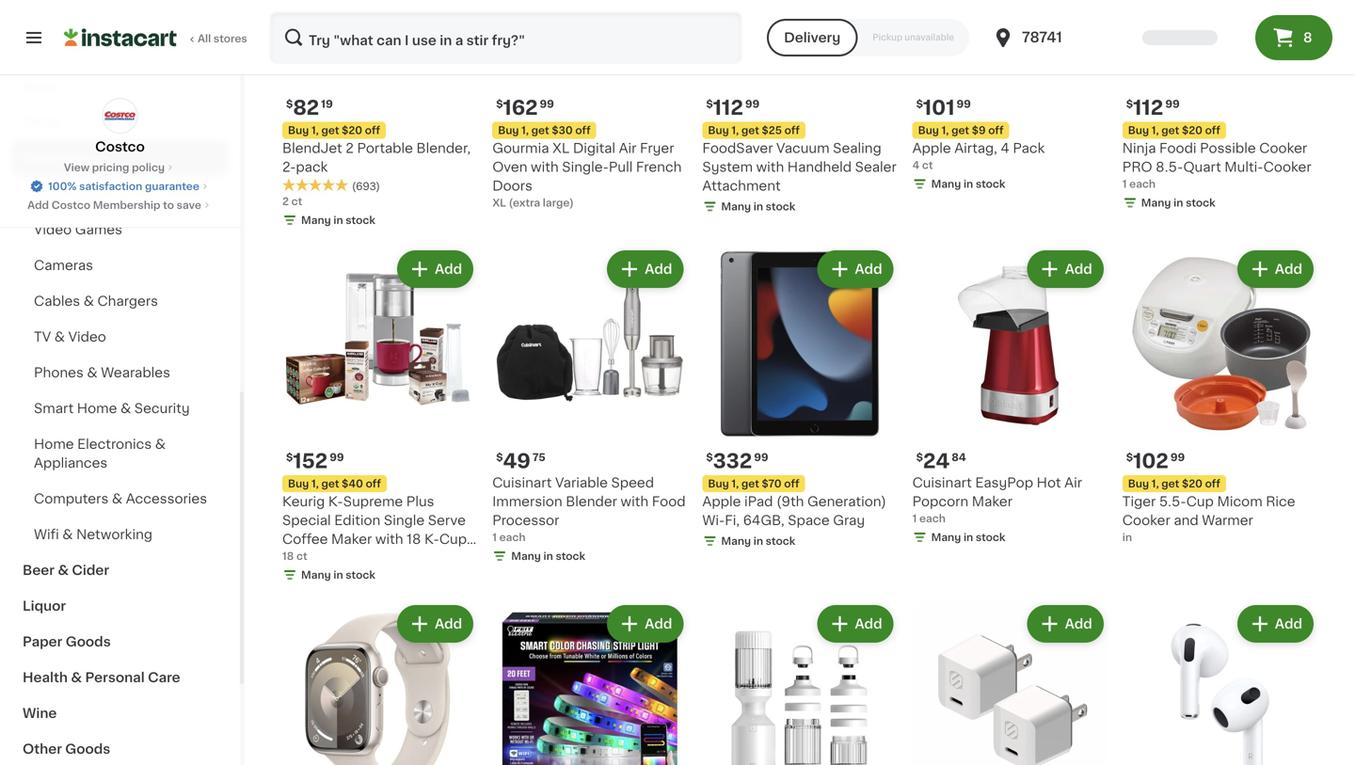 Task type: locate. For each thing, give the bounding box(es) containing it.
in down 64gb,
[[754, 536, 763, 547]]

& for cider
[[58, 564, 69, 577]]

k- down serve
[[425, 533, 439, 546]]

off for keurig k-supreme plus special edition single serve coffee maker with 18 k-cup pods
[[366, 479, 381, 489]]

buy up blendjet
[[288, 125, 309, 136]]

each down pro
[[1130, 179, 1156, 189]]

& up networking on the bottom left of page
[[112, 492, 123, 505]]

many in stock down 'attachment'
[[721, 201, 796, 212]]

get left $9
[[952, 125, 970, 136]]

0 horizontal spatial maker
[[331, 533, 372, 546]]

1 horizontal spatial cup
[[1187, 495, 1214, 508]]

2 horizontal spatial 1
[[1123, 179, 1127, 189]]

product group containing 152
[[282, 247, 477, 587]]

1 horizontal spatial 112
[[1133, 98, 1164, 118]]

cuisinart easypop hot air popcorn maker 1 each
[[913, 476, 1083, 524]]

1 vertical spatial ct
[[291, 196, 302, 207]]

apple for fi,
[[703, 495, 741, 508]]

off for tiger 5.5-cup micom rice cooker and warmer
[[1205, 479, 1221, 489]]

1 vertical spatial 18
[[282, 551, 294, 562]]

networking
[[76, 528, 153, 541]]

$ for keurig k-supreme plus special edition single serve coffee maker with 18 k-cup pods
[[286, 452, 293, 463]]

8
[[1304, 31, 1313, 44]]

maker
[[972, 495, 1013, 508], [331, 533, 372, 546]]

product group containing 102
[[1123, 247, 1318, 545]]

0 vertical spatial air
[[619, 142, 637, 155]]

pods
[[282, 552, 316, 565]]

5.5-
[[1160, 495, 1187, 508]]

1 horizontal spatial k-
[[425, 533, 439, 546]]

$ inside $ 162 99
[[496, 99, 503, 109]]

1 horizontal spatial each
[[920, 514, 946, 524]]

off for apple ipad (9th generation) wi-fi, 64gb, space gray
[[784, 479, 800, 489]]

0 vertical spatial cup
[[1187, 495, 1214, 508]]

1, up 'keurig'
[[312, 479, 319, 489]]

cuisinart up popcorn
[[913, 476, 972, 490]]

0 horizontal spatial costco
[[52, 200, 90, 210]]

$ for tiger 5.5-cup micom rice cooker and warmer
[[1127, 452, 1133, 463]]

possible
[[1200, 142, 1256, 155]]

other
[[23, 743, 62, 756]]

pricing
[[92, 162, 129, 173]]

many down 2 ct
[[301, 215, 331, 225]]

cider
[[72, 564, 109, 577]]

beer
[[23, 564, 55, 577]]

ninja
[[1123, 142, 1156, 155]]

& for chargers
[[84, 295, 94, 308]]

99 for gourmia xl digital air fryer oven with single-pull french doors
[[540, 99, 554, 109]]

None search field
[[269, 11, 743, 64]]

off right the $25 on the right top
[[785, 125, 800, 136]]

off up (9th
[[784, 479, 800, 489]]

add button
[[399, 252, 472, 286], [609, 252, 682, 286], [819, 252, 892, 286], [1029, 252, 1102, 286], [1240, 252, 1312, 286], [399, 607, 472, 641], [609, 607, 682, 641], [819, 607, 892, 641], [1029, 607, 1102, 641], [1240, 607, 1312, 641]]

cup inside tiger 5.5-cup micom rice cooker and warmer in
[[1187, 495, 1214, 508]]

cuisinart
[[493, 476, 552, 490], [913, 476, 972, 490]]

smart home & security
[[34, 402, 190, 415]]

18 down coffee
[[282, 551, 294, 562]]

99 for foodsaver vacuum sealing system with handheld sealer attachment
[[745, 99, 760, 109]]

$20 up foodi
[[1182, 125, 1203, 136]]

0 vertical spatial 2
[[346, 142, 354, 155]]

costco up view pricing policy link
[[95, 140, 145, 153]]

get up blendjet
[[321, 125, 339, 136]]

tiger
[[1123, 495, 1156, 508]]

1 vertical spatial xl
[[493, 198, 506, 208]]

buy down 332
[[708, 479, 729, 489]]

with down gourmia
[[531, 160, 559, 174]]

1 vertical spatial electronics
[[77, 438, 152, 451]]

goods
[[66, 635, 111, 649], [65, 743, 110, 756]]

cuisinart inside cuisinart easypop hot air popcorn maker 1 each
[[913, 476, 972, 490]]

electronics down smart home & security
[[77, 438, 152, 451]]

0 horizontal spatial 1
[[493, 532, 497, 543]]

add costco membership to save link
[[27, 198, 213, 213]]

0 horizontal spatial home
[[34, 438, 74, 451]]

2 $ 112 99 from the left
[[1127, 98, 1180, 118]]

& inside "link"
[[87, 366, 98, 379]]

1 vertical spatial video
[[68, 330, 106, 344]]

0 horizontal spatial k-
[[328, 495, 343, 508]]

1 horizontal spatial apple
[[913, 142, 951, 155]]

home up appliances
[[34, 438, 74, 451]]

many in stock down (693)
[[301, 215, 375, 225]]

(9th
[[777, 495, 804, 508]]

ct down coffee
[[297, 551, 307, 562]]

with inside the foodsaver vacuum sealing system with handheld sealer attachment
[[756, 160, 784, 174]]

64gb,
[[743, 514, 785, 527]]

stock down quart
[[1186, 198, 1216, 208]]

cuisinart for 49
[[493, 476, 552, 490]]

8 button
[[1256, 15, 1333, 60]]

$ inside "$ 332 99"
[[706, 452, 713, 463]]

$ inside $ 101 99
[[916, 99, 923, 109]]

$20 for 102
[[1182, 479, 1203, 489]]

air
[[619, 142, 637, 155], [1065, 476, 1083, 490]]

tv & video
[[34, 330, 106, 344]]

many down popcorn
[[932, 532, 961, 543]]

ipad
[[745, 495, 773, 508]]

many down apple airtag, 4 pack 4 ct
[[932, 179, 961, 189]]

apple down buy 1, get $9 off
[[913, 142, 951, 155]]

buy 1, get $20 off for 82
[[288, 125, 380, 136]]

1 horizontal spatial air
[[1065, 476, 1083, 490]]

1, for ninja foodi possible cooker pro 8.5-quart multi-cooker
[[1152, 125, 1159, 136]]

stock
[[976, 179, 1006, 189], [1186, 198, 1216, 208], [766, 201, 796, 212], [346, 215, 375, 225], [976, 532, 1006, 543], [766, 536, 796, 547], [556, 551, 586, 562], [346, 570, 375, 580]]

$ inside the $ 49 75
[[496, 452, 503, 463]]

1 vertical spatial costco
[[52, 200, 90, 210]]

many down 'attachment'
[[721, 201, 751, 212]]

2 goods from the top
[[65, 743, 110, 756]]

processor
[[493, 514, 560, 527]]

0 vertical spatial maker
[[972, 495, 1013, 508]]

buy 1, get $9 off
[[918, 125, 1004, 136]]

get for apple airtag, 4 pack
[[952, 125, 970, 136]]

buy 1, get $20 off inside "product" group
[[1128, 479, 1221, 489]]

k-
[[328, 495, 343, 508], [425, 533, 439, 546]]

1 down pro
[[1123, 179, 1127, 189]]

electronics inside home electronics & appliances
[[77, 438, 152, 451]]

2 vertical spatial 1
[[493, 532, 497, 543]]

1, up foodsaver
[[732, 125, 739, 136]]

1 goods from the top
[[66, 635, 111, 649]]

1 inside cuisinart easypop hot air popcorn maker 1 each
[[913, 514, 917, 524]]

cooker up multi-
[[1260, 142, 1308, 155]]

& right the health at the left bottom of the page
[[71, 671, 82, 684]]

foodi
[[1160, 142, 1197, 155]]

2 vertical spatial each
[[499, 532, 526, 543]]

0 vertical spatial video
[[34, 223, 72, 236]]

audio link
[[11, 176, 229, 212]]

99 for ninja foodi possible cooker pro 8.5-quart multi-cooker
[[1166, 99, 1180, 109]]

$9
[[972, 125, 986, 136]]

1, up gourmia
[[522, 125, 529, 136]]

112 up ninja
[[1133, 98, 1164, 118]]

$ 112 99 up ninja
[[1127, 98, 1180, 118]]

apple inside apple ipad (9th generation) wi-fi, 64gb, space gray
[[703, 495, 741, 508]]

buy up tiger
[[1128, 479, 1149, 489]]

apple airtag, 4 pack 4 ct
[[913, 142, 1045, 170]]

home electronics & appliances
[[34, 438, 166, 470]]

$ up tiger
[[1127, 452, 1133, 463]]

k- down 'buy 1, get $40 off' on the bottom left of the page
[[328, 495, 343, 508]]

1 vertical spatial apple
[[703, 495, 741, 508]]

buy 1, get $25 off
[[708, 125, 800, 136]]

xl down doors
[[493, 198, 506, 208]]

vacuum
[[777, 142, 830, 155]]

get left the $25 on the right top
[[742, 125, 760, 136]]

4
[[1001, 142, 1010, 155], [913, 160, 920, 170]]

0 vertical spatial goods
[[66, 635, 111, 649]]

air for hot
[[1065, 476, 1083, 490]]

1 horizontal spatial 18
[[407, 533, 421, 546]]

99 up buy 1, get $70 off
[[754, 452, 769, 463]]

1, up blendjet
[[312, 125, 319, 136]]

all
[[198, 33, 211, 44]]

$ inside '$ 102 99'
[[1127, 452, 1133, 463]]

cuisinart variable speed immersion blender with food processor 1 each
[[493, 476, 686, 543]]

get
[[321, 125, 339, 136], [742, 125, 760, 136], [532, 125, 549, 136], [952, 125, 970, 136], [1162, 125, 1180, 136], [321, 479, 339, 489], [742, 479, 760, 489], [1162, 479, 1180, 489]]

other goods
[[23, 743, 110, 756]]

1, down '$ 102 99'
[[1152, 479, 1159, 489]]

smart home & security link
[[11, 391, 229, 426]]

1 vertical spatial 2
[[282, 196, 289, 207]]

99 inside $ 101 99
[[957, 99, 971, 109]]

0 vertical spatial cooker
[[1260, 142, 1308, 155]]

1 112 from the left
[[713, 98, 744, 118]]

many down processor at the bottom left
[[511, 551, 541, 562]]

0 horizontal spatial 4
[[913, 160, 920, 170]]

video inside video games link
[[34, 223, 72, 236]]

1 vertical spatial 1
[[913, 514, 917, 524]]

99 inside $ 162 99
[[540, 99, 554, 109]]

1 horizontal spatial xl
[[553, 142, 570, 155]]

maker inside keurig k-supreme plus special edition single serve coffee maker with 18 k-cup pods
[[331, 533, 372, 546]]

2 112 from the left
[[1133, 98, 1164, 118]]

wifi & networking
[[34, 528, 153, 541]]

buy for apple airtag, 4 pack
[[918, 125, 939, 136]]

1, for keurig k-supreme plus special edition single serve coffee maker with 18 k-cup pods
[[312, 479, 319, 489]]

plus
[[406, 495, 434, 508]]

buy 1, get $20 off up 5.5- at the right of the page
[[1128, 479, 1221, 489]]

air inside gourmia xl digital air fryer oven with single-pull french doors xl (extra large)
[[619, 142, 637, 155]]

112 up buy 1, get $25 off
[[713, 98, 744, 118]]

get for ninja foodi possible cooker pro 8.5-quart multi-cooker
[[1162, 125, 1180, 136]]

cup inside keurig k-supreme plus special edition single serve coffee maker with 18 k-cup pods
[[439, 533, 467, 546]]

0 vertical spatial xl
[[553, 142, 570, 155]]

99 for tiger 5.5-cup micom rice cooker and warmer
[[1171, 452, 1185, 463]]

goods for paper goods
[[66, 635, 111, 649]]

cuisinart inside cuisinart variable speed immersion blender with food processor 1 each
[[493, 476, 552, 490]]

costco logo image
[[102, 98, 138, 134]]

beer & cider
[[23, 564, 109, 577]]

each inside cuisinart variable speed immersion blender with food processor 1 each
[[499, 532, 526, 543]]

air right 'hot'
[[1065, 476, 1083, 490]]

$20 for 112
[[1182, 125, 1203, 136]]

get left $40
[[321, 479, 339, 489]]

1 vertical spatial goods
[[65, 743, 110, 756]]

$ left 75
[[496, 452, 503, 463]]

electronics
[[23, 152, 100, 165], [77, 438, 152, 451]]

4 right sealer at the right of page
[[913, 160, 920, 170]]

video down audio
[[34, 223, 72, 236]]

each inside cuisinart easypop hot air popcorn maker 1 each
[[920, 514, 946, 524]]

99
[[745, 99, 760, 109], [540, 99, 554, 109], [957, 99, 971, 109], [1166, 99, 1180, 109], [330, 452, 344, 463], [754, 452, 769, 463], [1171, 452, 1185, 463]]

buy 1, get $70 off
[[708, 479, 800, 489]]

immersion
[[493, 495, 563, 508]]

off up 'supreme'
[[366, 479, 381, 489]]

$70
[[762, 479, 782, 489]]

1, up ninja
[[1152, 125, 1159, 136]]

buy up ninja
[[1128, 125, 1149, 136]]

99 up 'buy 1, get $40 off' on the bottom left of the page
[[330, 452, 344, 463]]

1 horizontal spatial cuisinart
[[913, 476, 972, 490]]

maker down edition
[[331, 533, 372, 546]]

1 vertical spatial air
[[1065, 476, 1083, 490]]

0 vertical spatial 1
[[1123, 179, 1127, 189]]

1 horizontal spatial $ 112 99
[[1127, 98, 1180, 118]]

$ inside $ 82 19
[[286, 99, 293, 109]]

get up 5.5- at the right of the page
[[1162, 479, 1180, 489]]

1 vertical spatial 4
[[913, 160, 920, 170]]

1 horizontal spatial 2
[[346, 142, 354, 155]]

get up foodi
[[1162, 125, 1180, 136]]

$ for foodsaver vacuum sealing system with handheld sealer attachment
[[706, 99, 713, 109]]

0 horizontal spatial 112
[[713, 98, 744, 118]]

stock down the foodsaver vacuum sealing system with handheld sealer attachment
[[766, 201, 796, 212]]

& for accessories
[[112, 492, 123, 505]]

stores
[[214, 33, 247, 44]]

each down popcorn
[[920, 514, 946, 524]]

2 inside blendjet 2 portable blender, 2-pack
[[346, 142, 354, 155]]

ct inside apple airtag, 4 pack 4 ct
[[922, 160, 933, 170]]

fryer
[[640, 142, 674, 155]]

24
[[923, 452, 950, 471]]

1 horizontal spatial 1
[[913, 514, 917, 524]]

102
[[1133, 452, 1169, 471]]

2 vertical spatial cooker
[[1123, 514, 1171, 527]]

air up pull
[[619, 142, 637, 155]]

buy for apple ipad (9th generation) wi-fi, 64gb, space gray
[[708, 479, 729, 489]]

with down the single
[[375, 533, 403, 546]]

cameras
[[34, 259, 93, 272]]

0 horizontal spatial xl
[[493, 198, 506, 208]]

1 down popcorn
[[913, 514, 917, 524]]

cup down serve
[[439, 533, 467, 546]]

and
[[1174, 514, 1199, 527]]

off for apple airtag, 4 pack
[[989, 125, 1004, 136]]

each
[[1130, 179, 1156, 189], [920, 514, 946, 524], [499, 532, 526, 543]]

1 vertical spatial cup
[[439, 533, 467, 546]]

0 vertical spatial each
[[1130, 179, 1156, 189]]

1 cuisinart from the left
[[493, 476, 552, 490]]

$20 up 5.5- at the right of the page
[[1182, 479, 1203, 489]]

1
[[1123, 179, 1127, 189], [913, 514, 917, 524], [493, 532, 497, 543]]

cuisinart for 24
[[913, 476, 972, 490]]

off right $9
[[989, 125, 1004, 136]]

video games link
[[11, 212, 229, 248]]

0 vertical spatial electronics
[[23, 152, 100, 165]]

0 vertical spatial apple
[[913, 142, 951, 155]]

space
[[788, 514, 830, 527]]

$ left 19
[[286, 99, 293, 109]]

video down cables & chargers
[[68, 330, 106, 344]]

goods up health & personal care
[[66, 635, 111, 649]]

in down apple airtag, 4 pack 4 ct
[[964, 179, 974, 189]]

& down security
[[155, 438, 166, 451]]

2 horizontal spatial each
[[1130, 179, 1156, 189]]

0 horizontal spatial $ 112 99
[[706, 98, 760, 118]]

0 vertical spatial ct
[[922, 160, 933, 170]]

ninja foodi possible cooker pro 8.5-quart multi-cooker 1 each
[[1123, 142, 1312, 189]]

0 horizontal spatial each
[[499, 532, 526, 543]]

add inside add costco membership to save link
[[27, 200, 49, 210]]

99 for apple ipad (9th generation) wi-fi, 64gb, space gray
[[754, 452, 769, 463]]

$ for gourmia xl digital air fryer oven with single-pull french doors
[[496, 99, 503, 109]]

wifi & networking link
[[11, 517, 229, 553]]

1 vertical spatial k-
[[425, 533, 439, 546]]

2 down 2-
[[282, 196, 289, 207]]

$ for apple airtag, 4 pack
[[916, 99, 923, 109]]

1 vertical spatial maker
[[331, 533, 372, 546]]

1 vertical spatial each
[[920, 514, 946, 524]]

1 $ 112 99 from the left
[[706, 98, 760, 118]]

goods right other
[[65, 743, 110, 756]]

18 inside keurig k-supreme plus special edition single serve coffee maker with 18 k-cup pods
[[407, 533, 421, 546]]

$ left 84
[[916, 452, 923, 463]]

0 vertical spatial home
[[77, 402, 117, 415]]

& right phones
[[87, 366, 98, 379]]

get for blendjet 2 portable blender, 2-pack
[[321, 125, 339, 136]]

0 horizontal spatial cuisinart
[[493, 476, 552, 490]]

99 right 102
[[1171, 452, 1185, 463]]

get up the ipad
[[742, 479, 760, 489]]

maker inside cuisinart easypop hot air popcorn maker 1 each
[[972, 495, 1013, 508]]

1, for gourmia xl digital air fryer oven with single-pull french doors
[[522, 125, 529, 136]]

0 vertical spatial 18
[[407, 533, 421, 546]]

keurig k-supreme plus special edition single serve coffee maker with 18 k-cup pods
[[282, 495, 467, 565]]

product group
[[282, 247, 477, 587], [493, 247, 688, 568], [703, 247, 898, 553], [913, 247, 1108, 549], [1123, 247, 1318, 545], [282, 602, 477, 765], [493, 602, 688, 765], [703, 602, 898, 765], [913, 602, 1108, 765], [1123, 602, 1318, 765]]

buy 1, get $20 off
[[288, 125, 380, 136], [1128, 125, 1221, 136], [1128, 479, 1221, 489]]

apple inside apple airtag, 4 pack 4 ct
[[913, 142, 951, 155]]

tv
[[34, 330, 51, 344]]

0 vertical spatial costco
[[95, 140, 145, 153]]

1 inside cuisinart variable speed immersion blender with food processor 1 each
[[493, 532, 497, 543]]

gourmia xl digital air fryer oven with single-pull french doors xl (extra large)
[[493, 142, 682, 208]]

112 for foodsaver vacuum sealing system with handheld sealer attachment
[[713, 98, 744, 118]]

home inside home electronics & appliances
[[34, 438, 74, 451]]

many in stock down pods
[[301, 570, 375, 580]]

$ up buy 1, get $70 off
[[706, 452, 713, 463]]

attachment
[[703, 179, 781, 192]]

0 horizontal spatial apple
[[703, 495, 741, 508]]

paper goods link
[[11, 624, 229, 660]]

1 horizontal spatial maker
[[972, 495, 1013, 508]]

1, for apple airtag, 4 pack
[[942, 125, 949, 136]]

hot
[[1037, 476, 1061, 490]]

many in stock down popcorn
[[932, 532, 1006, 543]]

1 vertical spatial home
[[34, 438, 74, 451]]

& right wifi
[[62, 528, 73, 541]]

cooker down tiger
[[1123, 514, 1171, 527]]

99 for apple airtag, 4 pack
[[957, 99, 971, 109]]

single
[[384, 514, 425, 527]]

maker down easypop
[[972, 495, 1013, 508]]

chargers
[[97, 295, 158, 308]]

99 up buy 1, get $25 off
[[745, 99, 760, 109]]

paper goods
[[23, 635, 111, 649]]

audio
[[34, 187, 72, 201]]

& inside home electronics & appliances
[[155, 438, 166, 451]]

0 horizontal spatial air
[[619, 142, 637, 155]]

99 inside '$ 102 99'
[[1171, 452, 1185, 463]]

0 horizontal spatial cup
[[439, 533, 467, 546]]

$ inside $ 152 99
[[286, 452, 293, 463]]

each down processor at the bottom left
[[499, 532, 526, 543]]

sealing
[[833, 142, 882, 155]]

0 vertical spatial k-
[[328, 495, 343, 508]]

view pricing policy
[[64, 162, 165, 173]]

home
[[77, 402, 117, 415], [34, 438, 74, 451]]

save
[[177, 200, 201, 210]]

1 horizontal spatial costco
[[95, 140, 145, 153]]

2 left portable
[[346, 142, 354, 155]]

air inside cuisinart easypop hot air popcorn maker 1 each
[[1065, 476, 1083, 490]]

air for digital
[[619, 142, 637, 155]]

buy up gourmia
[[498, 125, 519, 136]]

2 cuisinart from the left
[[913, 476, 972, 490]]

with
[[756, 160, 784, 174], [531, 160, 559, 174], [621, 495, 649, 508], [375, 533, 403, 546]]

foodsaver
[[703, 142, 773, 155]]

blendjet
[[282, 142, 342, 155]]

single-
[[562, 160, 609, 174]]

cables & chargers link
[[11, 283, 229, 319]]

off up micom
[[1205, 479, 1221, 489]]

$ up buy 1, get $9 off
[[916, 99, 923, 109]]

0 horizontal spatial 18
[[282, 551, 294, 562]]

99 inside $ 152 99
[[330, 452, 344, 463]]

$ up gourmia
[[496, 99, 503, 109]]

99 inside "$ 332 99"
[[754, 452, 769, 463]]

2 vertical spatial ct
[[297, 551, 307, 562]]

0 vertical spatial 4
[[1001, 142, 1010, 155]]

4 left pack
[[1001, 142, 1010, 155]]



Task type: vqa. For each thing, say whether or not it's contained in the screenshot.
Ninja Foodi Possible Cooker PRO 8.5-Quart Multi-Cooker 1 each
yes



Task type: describe. For each thing, give the bounding box(es) containing it.
add costco membership to save
[[27, 200, 201, 210]]

in down 8.5-
[[1174, 198, 1184, 208]]

video games
[[34, 223, 122, 236]]

$ 112 99 for ninja foodi possible cooker pro 8.5-quart multi-cooker
[[1127, 98, 1180, 118]]

phones & wearables
[[34, 366, 170, 379]]

$ 24 84
[[916, 452, 967, 471]]

delivery
[[784, 31, 841, 44]]

pack
[[296, 160, 328, 174]]

8.5-
[[1156, 160, 1184, 174]]

ct for 18 ct
[[297, 551, 307, 562]]

buy for keurig k-supreme plus special edition single serve coffee maker with 18 k-cup pods
[[288, 479, 309, 489]]

stock down (693)
[[346, 215, 375, 225]]

1, for blendjet 2 portable blender, 2-pack
[[312, 125, 319, 136]]

off for foodsaver vacuum sealing system with handheld sealer attachment
[[785, 125, 800, 136]]

$ 102 99
[[1127, 452, 1185, 471]]

$ 49 75
[[496, 452, 546, 471]]

in down 'attachment'
[[754, 201, 763, 212]]

security
[[134, 402, 190, 415]]

many in stock down processor at the bottom left
[[511, 551, 586, 562]]

health
[[23, 671, 68, 684]]

rice
[[1266, 495, 1296, 508]]

2-
[[282, 160, 296, 174]]

delivery button
[[767, 19, 858, 56]]

product group containing 24
[[913, 247, 1108, 549]]

wine link
[[11, 696, 229, 731]]

$ for apple ipad (9th generation) wi-fi, 64gb, space gray
[[706, 452, 713, 463]]

many in stock down apple airtag, 4 pack 4 ct
[[932, 179, 1006, 189]]

gray
[[833, 514, 865, 527]]

with inside keurig k-supreme plus special edition single serve coffee maker with 18 k-cup pods
[[375, 533, 403, 546]]

pack
[[1013, 142, 1045, 155]]

keurig
[[282, 495, 325, 508]]

1 vertical spatial cooker
[[1264, 160, 1312, 174]]

with inside cuisinart variable speed immersion blender with food processor 1 each
[[621, 495, 649, 508]]

cooker inside tiger 5.5-cup micom rice cooker and warmer in
[[1123, 514, 1171, 527]]

video inside tv & video 'link'
[[68, 330, 106, 344]]

78741
[[1022, 31, 1063, 44]]

costco link
[[95, 98, 145, 156]]

generation)
[[808, 495, 887, 508]]

$25
[[762, 125, 782, 136]]

edition
[[334, 514, 381, 527]]

99 for keurig k-supreme plus special edition single serve coffee maker with 18 k-cup pods
[[330, 452, 344, 463]]

with inside gourmia xl digital air fryer oven with single-pull french doors xl (extra large)
[[531, 160, 559, 174]]

service type group
[[767, 19, 970, 56]]

policy
[[132, 162, 165, 173]]

1 horizontal spatial home
[[77, 402, 117, 415]]

$ 82 19
[[286, 98, 333, 118]]

many in stock down 64gb,
[[721, 536, 796, 547]]

& for networking
[[62, 528, 73, 541]]

many in stock down 8.5-
[[1142, 198, 1216, 208]]

100% satisfaction guarantee button
[[29, 175, 211, 194]]

in down blendjet 2 portable blender, 2-pack
[[334, 215, 343, 225]]

product group containing 332
[[703, 247, 898, 553]]

gourmia
[[493, 142, 549, 155]]

sealer
[[855, 160, 897, 174]]

product group containing 49
[[493, 247, 688, 568]]

get for gourmia xl digital air fryer oven with single-pull french doors
[[532, 125, 549, 136]]

wifi
[[34, 528, 59, 541]]

112 for ninja foodi possible cooker pro 8.5-quart multi-cooker
[[1133, 98, 1164, 118]]

airtag,
[[955, 142, 998, 155]]

$ 112 99 for foodsaver vacuum sealing system with handheld sealer attachment
[[706, 98, 760, 118]]

in down popcorn
[[964, 532, 974, 543]]

off for blendjet 2 portable blender, 2-pack
[[365, 125, 380, 136]]

off for ninja foodi possible cooker pro 8.5-quart multi-cooker
[[1205, 125, 1221, 136]]

buy 1, get $20 off for 102
[[1128, 479, 1221, 489]]

guarantee
[[145, 181, 199, 192]]

stock down keurig k-supreme plus special edition single serve coffee maker with 18 k-cup pods
[[346, 570, 375, 580]]

digital
[[573, 142, 616, 155]]

many down pods
[[301, 570, 331, 580]]

buy for ninja foodi possible cooker pro 8.5-quart multi-cooker
[[1128, 125, 1149, 136]]

buy 1, get $40 off
[[288, 479, 381, 489]]

phones & wearables link
[[11, 355, 229, 391]]

tv & video link
[[11, 319, 229, 355]]

health & personal care
[[23, 671, 180, 684]]

handheld
[[788, 160, 852, 174]]

buy for tiger 5.5-cup micom rice cooker and warmer
[[1128, 479, 1149, 489]]

1, for foodsaver vacuum sealing system with handheld sealer attachment
[[732, 125, 739, 136]]

18 ct
[[282, 551, 307, 562]]

get for tiger 5.5-cup micom rice cooker and warmer
[[1162, 479, 1180, 489]]

in down processor at the bottom left
[[544, 551, 553, 562]]

& for personal
[[71, 671, 82, 684]]

in inside tiger 5.5-cup micom rice cooker and warmer in
[[1123, 532, 1132, 543]]

multi-
[[1225, 160, 1264, 174]]

baby
[[23, 80, 58, 93]]

1, for apple ipad (9th generation) wi-fi, 64gb, space gray
[[732, 479, 739, 489]]

beer & cider link
[[11, 553, 229, 588]]

$ for ninja foodi possible cooker pro 8.5-quart multi-cooker
[[1127, 99, 1133, 109]]

$ for blendjet 2 portable blender, 2-pack
[[286, 99, 293, 109]]

blender
[[566, 495, 617, 508]]

health & personal care link
[[11, 660, 229, 696]]

instacart logo image
[[64, 26, 177, 49]]

Search field
[[271, 13, 741, 62]]

cameras link
[[11, 248, 229, 283]]

liquor link
[[11, 588, 229, 624]]

goods for other goods
[[65, 743, 110, 756]]

large)
[[543, 198, 574, 208]]

in down edition
[[334, 570, 343, 580]]

care
[[148, 671, 180, 684]]

view pricing policy link
[[64, 160, 176, 175]]

baby link
[[11, 69, 229, 104]]

to
[[163, 200, 174, 210]]

warmer
[[1202, 514, 1254, 527]]

smart
[[34, 402, 74, 415]]

micom
[[1218, 495, 1263, 508]]

& down phones & wearables "link"
[[120, 402, 131, 415]]

& for wearables
[[87, 366, 98, 379]]

$ 101 99
[[916, 98, 971, 118]]

off for gourmia xl digital air fryer oven with single-pull french doors
[[575, 125, 591, 136]]

apple for ct
[[913, 142, 951, 155]]

many down fi,
[[721, 536, 751, 547]]

& for video
[[54, 330, 65, 344]]

get for apple ipad (9th generation) wi-fi, 64gb, space gray
[[742, 479, 760, 489]]

buy for foodsaver vacuum sealing system with handheld sealer attachment
[[708, 125, 729, 136]]

cables
[[34, 295, 80, 308]]

100%
[[48, 181, 77, 192]]

stock down cuisinart easypop hot air popcorn maker 1 each
[[976, 532, 1006, 543]]

get for foodsaver vacuum sealing system with handheld sealer attachment
[[742, 125, 760, 136]]

pull
[[609, 160, 633, 174]]

162
[[503, 98, 538, 118]]

$20 for 82
[[342, 125, 363, 136]]

all stores
[[198, 33, 247, 44]]

1, for tiger 5.5-cup micom rice cooker and warmer
[[1152, 479, 1159, 489]]

home electronics & appliances link
[[11, 426, 229, 481]]

ct for 2 ct
[[291, 196, 302, 207]]

buy for gourmia xl digital air fryer oven with single-pull french doors
[[498, 125, 519, 136]]

stock down apple airtag, 4 pack 4 ct
[[976, 179, 1006, 189]]

view
[[64, 162, 89, 173]]

easypop
[[976, 476, 1034, 490]]

oven
[[493, 160, 528, 174]]

floral link
[[11, 104, 229, 140]]

$ 152 99
[[286, 452, 344, 471]]

stock down 64gb,
[[766, 536, 796, 547]]

$ inside $ 24 84
[[916, 452, 923, 463]]

get for keurig k-supreme plus special edition single serve coffee maker with 18 k-cup pods
[[321, 479, 339, 489]]

special
[[282, 514, 331, 527]]

computers & accessories link
[[11, 481, 229, 517]]

popcorn
[[913, 495, 969, 508]]

1 horizontal spatial 4
[[1001, 142, 1010, 155]]

1 inside ninja foodi possible cooker pro 8.5-quart multi-cooker 1 each
[[1123, 179, 1127, 189]]

paper
[[23, 635, 62, 649]]

stock down cuisinart variable speed immersion blender with food processor 1 each
[[556, 551, 586, 562]]

buy 1, get $20 off for 112
[[1128, 125, 1221, 136]]

many down 8.5-
[[1142, 198, 1171, 208]]

all stores link
[[64, 11, 249, 64]]

each inside ninja foodi possible cooker pro 8.5-quart multi-cooker 1 each
[[1130, 179, 1156, 189]]

332
[[713, 452, 752, 471]]

supreme
[[343, 495, 403, 508]]

0 horizontal spatial 2
[[282, 196, 289, 207]]

buy for blendjet 2 portable blender, 2-pack
[[288, 125, 309, 136]]

19
[[321, 99, 333, 109]]

wearables
[[101, 366, 170, 379]]

coffee
[[282, 533, 328, 546]]



